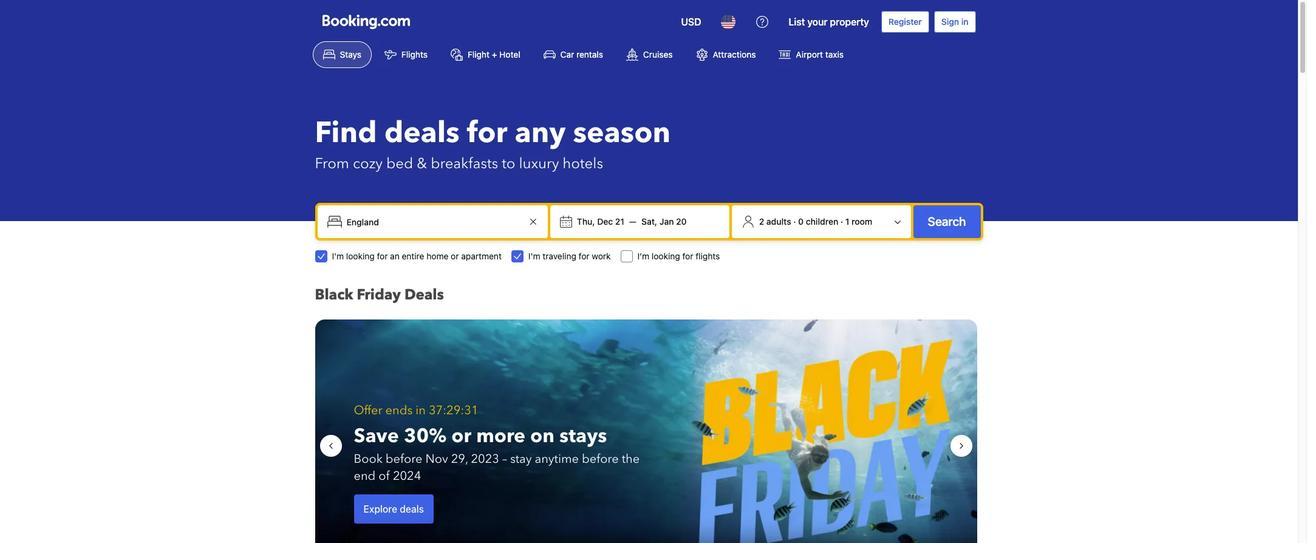 Task type: describe. For each thing, give the bounding box(es) containing it.
the
[[622, 451, 640, 467]]

20
[[676, 216, 687, 227]]

i'm traveling for work
[[529, 251, 611, 261]]

i'm for i'm traveling for work
[[529, 251, 541, 261]]

season
[[573, 113, 671, 153]]

traveling
[[543, 251, 577, 261]]

in inside offer ends in 37:29:31 save 30% or more on stays book before nov 29, 2023 – stay anytime before the end of 2024
[[416, 402, 426, 419]]

bed
[[386, 154, 413, 174]]

jan
[[660, 216, 674, 227]]

book
[[354, 451, 383, 467]]

sat, jan 20 button
[[637, 211, 692, 233]]

—
[[629, 216, 637, 227]]

attractions link
[[686, 41, 767, 68]]

cruises link
[[616, 41, 683, 68]]

2
[[759, 216, 765, 227]]

stay
[[510, 451, 532, 467]]

airport taxis link
[[769, 41, 854, 68]]

adults
[[767, 216, 792, 227]]

luxury
[[519, 154, 559, 174]]

flights link
[[374, 41, 438, 68]]

airport taxis
[[796, 49, 844, 60]]

i'm for i'm looking for an entire home or apartment
[[332, 251, 344, 261]]

rentals
[[577, 49, 603, 60]]

friday
[[357, 285, 401, 305]]

flights
[[402, 49, 428, 60]]

from
[[315, 154, 349, 174]]

flight + hotel link
[[441, 41, 531, 68]]

&
[[417, 154, 427, 174]]

thu, dec 21 — sat, jan 20
[[577, 216, 687, 227]]

flight + hotel
[[468, 49, 521, 60]]

–
[[502, 451, 507, 467]]

looking for i'm
[[652, 251, 680, 261]]

1 · from the left
[[794, 216, 796, 227]]

or for more
[[452, 423, 472, 450]]

sat,
[[642, 216, 658, 227]]

children
[[806, 216, 839, 227]]

1 before from the left
[[386, 451, 423, 467]]

2 adults · 0 children · 1 room button
[[737, 210, 906, 233]]

i'm
[[638, 251, 650, 261]]

+
[[492, 49, 497, 60]]

property
[[830, 16, 869, 27]]

nov
[[426, 451, 448, 467]]

looking for i'm
[[346, 251, 375, 261]]

30%
[[404, 423, 447, 450]]

taxis
[[826, 49, 844, 60]]

2 adults · 0 children · 1 room
[[759, 216, 873, 227]]

2 before from the left
[[582, 451, 619, 467]]

list your property
[[789, 16, 869, 27]]

find deals for any season from cozy bed & breakfasts to luxury hotels
[[315, 113, 671, 174]]

car
[[561, 49, 574, 60]]

car rentals link
[[533, 41, 614, 68]]

Where are you going? field
[[342, 211, 526, 233]]

entire
[[402, 251, 424, 261]]

hotel
[[500, 49, 521, 60]]

offer
[[354, 402, 383, 419]]

0
[[799, 216, 804, 227]]

work
[[592, 251, 611, 261]]

flights
[[696, 251, 720, 261]]

black
[[315, 285, 353, 305]]



Task type: vqa. For each thing, say whether or not it's contained in the screenshot.
taxis
yes



Task type: locate. For each thing, give the bounding box(es) containing it.
1 horizontal spatial ·
[[841, 216, 844, 227]]

i'm looking for flights
[[638, 251, 720, 261]]

deals for explore
[[400, 504, 424, 515]]

for for flights
[[683, 251, 694, 261]]

stays
[[560, 423, 607, 450]]

ends
[[386, 402, 413, 419]]

for left flights
[[683, 251, 694, 261]]

in right ends
[[416, 402, 426, 419]]

1 horizontal spatial i'm
[[529, 251, 541, 261]]

0 horizontal spatial i'm
[[332, 251, 344, 261]]

1 i'm from the left
[[332, 251, 344, 261]]

stays link
[[313, 41, 372, 68]]

dec
[[597, 216, 613, 227]]

looking
[[346, 251, 375, 261], [652, 251, 680, 261]]

explore deals link
[[354, 495, 434, 524]]

attractions
[[713, 49, 756, 60]]

apartment
[[461, 251, 502, 261]]

airport
[[796, 49, 823, 60]]

in right sign
[[962, 16, 969, 27]]

i'm left traveling
[[529, 251, 541, 261]]

for left work
[[579, 251, 590, 261]]

1
[[846, 216, 850, 227]]

looking left an
[[346, 251, 375, 261]]

hotels
[[563, 154, 603, 174]]

booking.com image
[[322, 15, 410, 29]]

1 horizontal spatial before
[[582, 451, 619, 467]]

usd button
[[674, 7, 709, 36]]

cozy
[[353, 154, 383, 174]]

black friday deals
[[315, 285, 444, 305]]

or up 29,
[[452, 423, 472, 450]]

thu, dec 21 button
[[572, 211, 629, 233]]

1 horizontal spatial looking
[[652, 251, 680, 261]]

for for an
[[377, 251, 388, 261]]

anytime
[[535, 451, 579, 467]]

usd
[[681, 16, 702, 27]]

1 vertical spatial in
[[416, 402, 426, 419]]

thu,
[[577, 216, 595, 227]]

deals
[[405, 285, 444, 305]]

deals on stays image
[[315, 320, 977, 543]]

0 horizontal spatial ·
[[794, 216, 796, 227]]

29,
[[451, 451, 468, 467]]

of
[[379, 468, 390, 484]]

stays
[[340, 49, 362, 60]]

before down stays
[[582, 451, 619, 467]]

flight
[[468, 49, 490, 60]]

any
[[515, 113, 566, 153]]

more
[[476, 423, 526, 450]]

or inside offer ends in 37:29:31 save 30% or more on stays book before nov 29, 2023 – stay anytime before the end of 2024
[[452, 423, 472, 450]]

for for any
[[467, 113, 508, 153]]

search button
[[914, 205, 981, 238]]

i'm up "black"
[[332, 251, 344, 261]]

for up to at the top of the page
[[467, 113, 508, 153]]

before up 2024
[[386, 451, 423, 467]]

or right "home"
[[451, 251, 459, 261]]

2 looking from the left
[[652, 251, 680, 261]]

for for work
[[579, 251, 590, 261]]

your
[[808, 16, 828, 27]]

looking right "i'm"
[[652, 251, 680, 261]]

an
[[390, 251, 400, 261]]

deals right explore
[[400, 504, 424, 515]]

0 vertical spatial in
[[962, 16, 969, 27]]

· left 0
[[794, 216, 796, 227]]

for left an
[[377, 251, 388, 261]]

cruises
[[643, 49, 673, 60]]

21
[[615, 216, 625, 227]]

register link
[[882, 11, 930, 33]]

1 looking from the left
[[346, 251, 375, 261]]

list
[[789, 16, 805, 27]]

deals inside "find deals for any season from cozy bed & breakfasts to luxury hotels"
[[384, 113, 460, 153]]

find
[[315, 113, 377, 153]]

explore
[[364, 504, 397, 515]]

1 vertical spatial or
[[452, 423, 472, 450]]

37:29:31
[[429, 402, 479, 419]]

· left 1
[[841, 216, 844, 227]]

deals for find
[[384, 113, 460, 153]]

or for apartment
[[451, 251, 459, 261]]

to
[[502, 154, 516, 174]]

2024
[[393, 468, 421, 484]]

register
[[889, 16, 922, 27]]

for inside "find deals for any season from cozy bed & breakfasts to luxury hotels"
[[467, 113, 508, 153]]

deals
[[384, 113, 460, 153], [400, 504, 424, 515]]

for
[[467, 113, 508, 153], [377, 251, 388, 261], [579, 251, 590, 261], [683, 251, 694, 261]]

0 horizontal spatial looking
[[346, 251, 375, 261]]

deals up '&'
[[384, 113, 460, 153]]

car rentals
[[561, 49, 603, 60]]

2 i'm from the left
[[529, 251, 541, 261]]

home
[[427, 251, 449, 261]]

0 horizontal spatial before
[[386, 451, 423, 467]]

save
[[354, 423, 399, 450]]

room
[[852, 216, 873, 227]]

explore deals
[[364, 504, 424, 515]]

0 horizontal spatial in
[[416, 402, 426, 419]]

2 · from the left
[[841, 216, 844, 227]]

on
[[531, 423, 555, 450]]

in
[[962, 16, 969, 27], [416, 402, 426, 419]]

breakfasts
[[431, 154, 498, 174]]

0 vertical spatial or
[[451, 251, 459, 261]]

end
[[354, 468, 376, 484]]

list your property link
[[782, 7, 877, 36]]

sign in
[[942, 16, 969, 27]]

i'm looking for an entire home or apartment
[[332, 251, 502, 261]]

0 vertical spatial deals
[[384, 113, 460, 153]]

i'm
[[332, 251, 344, 261], [529, 251, 541, 261]]

sign
[[942, 16, 960, 27]]

sign in link
[[934, 11, 976, 33]]

1 horizontal spatial in
[[962, 16, 969, 27]]

offer ends in 37:29:31 save 30% or more on stays book before nov 29, 2023 – stay anytime before the end of 2024
[[354, 402, 640, 484]]

or
[[451, 251, 459, 261], [452, 423, 472, 450]]

1 vertical spatial deals
[[400, 504, 424, 515]]

search
[[928, 214, 966, 228]]

2023
[[471, 451, 499, 467]]



